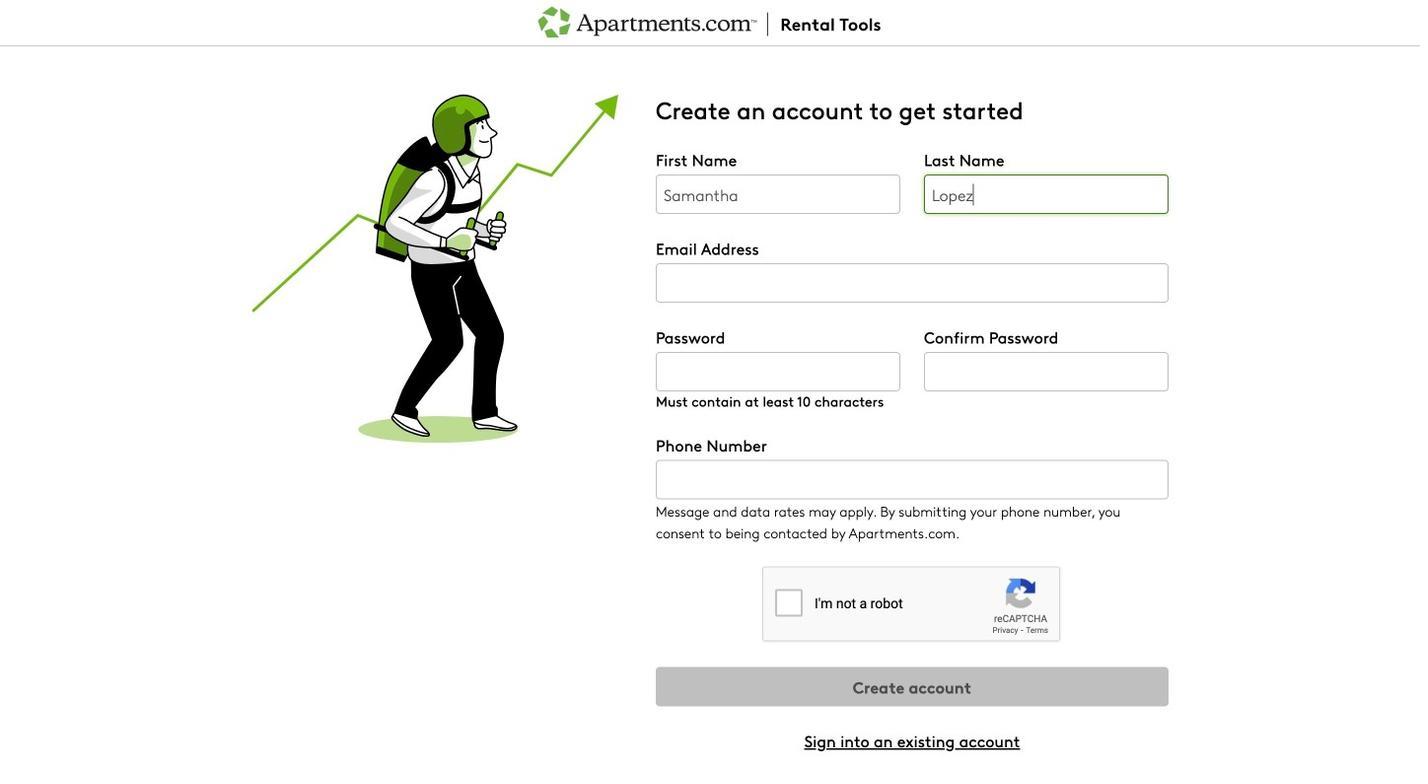 Task type: vqa. For each thing, say whether or not it's contained in the screenshot.
password field
yes



Task type: locate. For each thing, give the bounding box(es) containing it.
None password field
[[656, 352, 900, 392], [924, 352, 1169, 392], [656, 352, 900, 392], [924, 352, 1169, 392]]

apartments for rent image
[[537, 4, 883, 45]]

None text field
[[924, 175, 1169, 214], [656, 460, 1169, 499], [924, 175, 1169, 214], [656, 460, 1169, 499]]

None text field
[[656, 175, 900, 214], [656, 263, 1169, 303], [656, 175, 900, 214], [656, 263, 1169, 303]]



